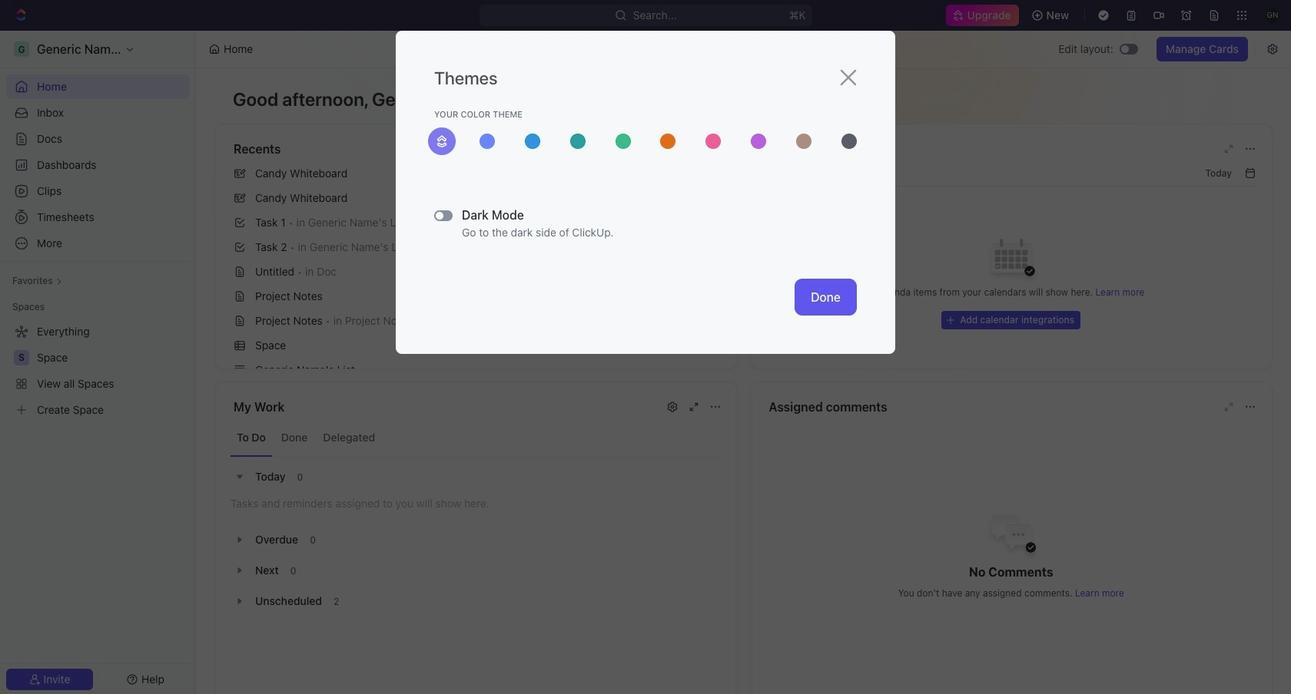 Task type: vqa. For each thing, say whether or not it's contained in the screenshot.
tree
yes



Task type: locate. For each thing, give the bounding box(es) containing it.
tree inside sidebar navigation
[[6, 320, 189, 423]]

tab list
[[231, 420, 721, 457]]

dialog
[[396, 31, 896, 354]]

tree
[[6, 320, 189, 423]]

sidebar navigation
[[0, 31, 196, 695]]



